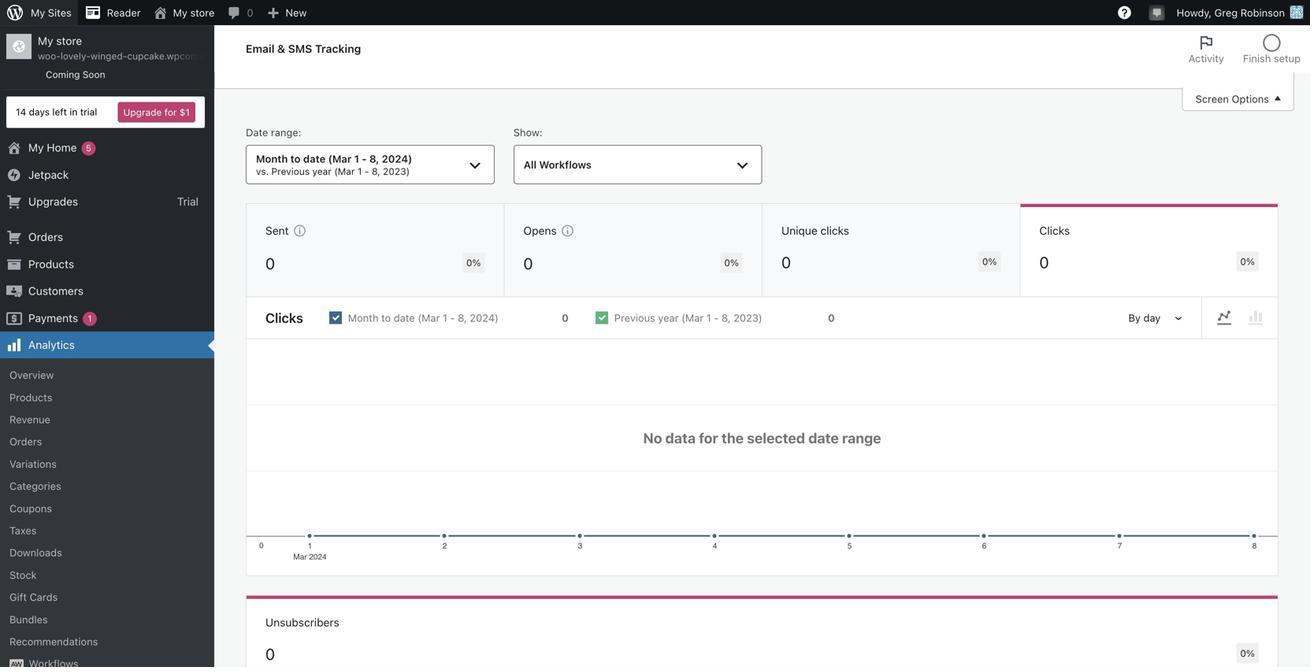 Task type: locate. For each thing, give the bounding box(es) containing it.
2023)
[[383, 166, 410, 177], [734, 312, 763, 324]]

1 vertical spatial year
[[658, 312, 679, 324]]

orders link up customers link
[[0, 224, 214, 251]]

0 vertical spatial clicks
[[1040, 224, 1070, 237]]

0%
[[983, 256, 997, 267], [1241, 256, 1256, 267], [466, 257, 481, 269], [725, 257, 739, 269], [1241, 648, 1256, 659]]

1 horizontal spatial store
[[190, 7, 215, 19]]

1 vertical spatial to
[[381, 312, 391, 324]]

to inside 'month to date (mar 1 - 8, 2024) vs. previous year (mar 1 - 8, 2023)'
[[291, 153, 301, 165]]

month inside 'month to date (mar 1 - 8, 2024) vs. previous year (mar 1 - 8, 2023)'
[[256, 153, 288, 165]]

1 horizontal spatial previous
[[615, 312, 656, 324]]

automatewoo element
[[9, 660, 24, 668]]

my for my home 5
[[28, 141, 44, 154]]

1 vertical spatial performance indicators menu
[[246, 596, 1279, 668]]

tab list
[[1180, 25, 1311, 73]]

my store link
[[147, 0, 221, 25]]

year
[[313, 166, 332, 177], [658, 312, 679, 324]]

0 horizontal spatial previous
[[272, 166, 310, 177]]

None checkbox
[[316, 298, 582, 338], [582, 298, 849, 338], [316, 298, 582, 338], [582, 298, 849, 338]]

my left home
[[28, 141, 44, 154]]

1 horizontal spatial month
[[348, 312, 379, 324]]

products link up customers
[[0, 251, 214, 278]]

0 vertical spatial store
[[190, 7, 215, 19]]

unique clicks
[[782, 224, 850, 237]]

1 horizontal spatial :
[[540, 127, 543, 138]]

0 vertical spatial 2023)
[[383, 166, 410, 177]]

downloads
[[9, 547, 62, 559]]

clicks
[[1040, 224, 1070, 237], [266, 310, 303, 326]]

screen options tab element
[[215, 73, 1294, 88]]

main menu navigation
[[0, 25, 254, 668]]

categories link
[[0, 475, 214, 498]]

1 products link from the top
[[0, 251, 214, 278]]

month to date (mar 1 - 8, 2024)
[[348, 312, 499, 324]]

1 horizontal spatial year
[[658, 312, 679, 324]]

line chart image
[[1215, 309, 1234, 328]]

performance indicators menu
[[246, 204, 1279, 298], [246, 596, 1279, 668]]

revenue link
[[0, 409, 214, 431]]

my for my sites
[[31, 7, 45, 19]]

my for my store woo-lovely-winged-cupcake.wpcomstaging.com coming soon
[[38, 34, 53, 47]]

date range :
[[246, 127, 301, 138]]

(mar
[[328, 153, 352, 165], [334, 166, 355, 177], [418, 312, 440, 324], [682, 312, 704, 324]]

payments 1
[[28, 312, 92, 325]]

0 horizontal spatial 2023)
[[383, 166, 410, 177]]

upgrade
[[123, 107, 162, 118]]

my for my store
[[173, 7, 188, 19]]

products down the overview
[[9, 392, 52, 403]]

-
[[362, 153, 367, 165], [365, 166, 369, 177], [450, 312, 455, 324], [714, 312, 719, 324]]

0 vertical spatial to
[[291, 153, 301, 165]]

1 vertical spatial month
[[348, 312, 379, 324]]

0 vertical spatial date
[[303, 153, 326, 165]]

customers
[[28, 285, 84, 298]]

1 horizontal spatial 2023)
[[734, 312, 763, 324]]

0 horizontal spatial 2024)
[[382, 153, 412, 165]]

1 horizontal spatial clicks
[[1040, 224, 1070, 237]]

clicks
[[821, 224, 850, 237]]

store
[[190, 7, 215, 19], [56, 34, 82, 47]]

store for my store
[[190, 7, 215, 19]]

1 vertical spatial store
[[56, 34, 82, 47]]

my left sites
[[31, 7, 45, 19]]

:
[[298, 127, 301, 138], [540, 127, 543, 138]]

store up lovely- on the top left of page
[[56, 34, 82, 47]]

date for month to date (mar 1 - 8, 2024) vs. previous year (mar 1 - 8, 2023)
[[303, 153, 326, 165]]

0 vertical spatial performance indicators menu
[[246, 204, 1279, 298]]

store inside my store woo-lovely-winged-cupcake.wpcomstaging.com coming soon
[[56, 34, 82, 47]]

products up customers
[[28, 258, 74, 271]]

to for month to date (mar 1 - 8, 2024)
[[381, 312, 391, 324]]

0 vertical spatial 2024)
[[382, 153, 412, 165]]

my up woo-
[[38, 34, 53, 47]]

unique
[[782, 224, 818, 237]]

all workflows button
[[514, 145, 763, 185]]

1 vertical spatial 2024)
[[470, 312, 499, 324]]

0 vertical spatial orders link
[[0, 224, 214, 251]]

2024) for month to date (mar 1 - 8, 2024) vs. previous year (mar 1 - 8, 2023)
[[382, 153, 412, 165]]

1 vertical spatial date
[[394, 312, 415, 324]]

1 performance indicators menu from the top
[[246, 204, 1279, 298]]

0 horizontal spatial date
[[303, 153, 326, 165]]

vs.
[[256, 166, 269, 177]]

trial
[[80, 107, 97, 118]]

store left 0 link
[[190, 7, 215, 19]]

year inside 'month to date (mar 1 - 8, 2024) vs. previous year (mar 1 - 8, 2023)'
[[313, 166, 332, 177]]

month to date (mar 1 - 8, 2024) vs. previous year (mar 1 - 8, 2023)
[[256, 153, 412, 177]]

cards
[[30, 592, 58, 603]]

0 vertical spatial month
[[256, 153, 288, 165]]

2023) inside 'month to date (mar 1 - 8, 2024) vs. previous year (mar 1 - 8, 2023)'
[[383, 166, 410, 177]]

orders down upgrades
[[28, 231, 63, 244]]

0 horizontal spatial :
[[298, 127, 301, 138]]

store inside "toolbar" navigation
[[190, 7, 215, 19]]

orders down revenue
[[9, 436, 42, 448]]

days
[[29, 107, 50, 118]]

my sites
[[31, 7, 72, 19]]

0 vertical spatial year
[[313, 166, 332, 177]]

0 horizontal spatial clicks
[[266, 310, 303, 326]]

howdy, greg robinson
[[1177, 7, 1286, 19]]

my up cupcake.wpcomstaging.com
[[173, 7, 188, 19]]

2024) for month to date (mar 1 - 8, 2024)
[[470, 312, 499, 324]]

previous
[[272, 166, 310, 177], [615, 312, 656, 324]]

month
[[256, 153, 288, 165], [348, 312, 379, 324]]

variations
[[9, 458, 57, 470]]

new link
[[260, 0, 313, 25]]

orders link up categories 'link'
[[0, 431, 214, 453]]

1 horizontal spatial date
[[394, 312, 415, 324]]

2024) inside 'month to date (mar 1 - 8, 2024) vs. previous year (mar 1 - 8, 2023)'
[[382, 153, 412, 165]]

1
[[354, 153, 359, 165], [358, 166, 362, 177], [443, 312, 448, 324], [707, 312, 712, 324], [88, 314, 92, 324]]

my store woo-lovely-winged-cupcake.wpcomstaging.com coming soon
[[38, 34, 254, 80]]

2 orders link from the top
[[0, 431, 214, 453]]

: right date
[[298, 127, 301, 138]]

0 horizontal spatial year
[[313, 166, 332, 177]]

1 horizontal spatial 2024)
[[470, 312, 499, 324]]

0 horizontal spatial store
[[56, 34, 82, 47]]

products link down analytics link
[[0, 386, 214, 409]]

1 vertical spatial orders link
[[0, 431, 214, 453]]

setup
[[1274, 52, 1301, 64]]

analytics
[[28, 338, 75, 351]]

: up all workflows
[[540, 127, 543, 138]]

0% for unique clicks
[[983, 256, 997, 267]]

&
[[277, 42, 285, 55]]

products
[[28, 258, 74, 271], [9, 392, 52, 403]]

tracking
[[315, 42, 361, 55]]

1 orders link from the top
[[0, 224, 214, 251]]

screen options
[[1196, 93, 1270, 105]]

1 horizontal spatial to
[[381, 312, 391, 324]]

to for month to date (mar 1 - 8, 2024) vs. previous year (mar 1 - 8, 2023)
[[291, 153, 301, 165]]

0 horizontal spatial month
[[256, 153, 288, 165]]

menu bar
[[1203, 304, 1278, 332]]

0 vertical spatial products link
[[0, 251, 214, 278]]

previous inside 'month to date (mar 1 - 8, 2024) vs. previous year (mar 1 - 8, 2023)'
[[272, 166, 310, 177]]

my inside my store woo-lovely-winged-cupcake.wpcomstaging.com coming soon
[[38, 34, 53, 47]]

activity
[[1189, 52, 1225, 64]]

downloads link
[[0, 542, 214, 564]]

bundles
[[9, 614, 48, 626]]

orders
[[28, 231, 63, 244], [9, 436, 42, 448]]

0 link
[[221, 0, 260, 25]]

clicks inside the performance indicators menu
[[1040, 224, 1070, 237]]

my sites link
[[0, 0, 78, 25]]

date
[[246, 127, 268, 138]]

0 inside 0 link
[[247, 7, 253, 19]]

date inside 'month to date (mar 1 - 8, 2024) vs. previous year (mar 1 - 8, 2023)'
[[303, 153, 326, 165]]

0% for unsubscribers
[[1241, 648, 1256, 659]]

products link
[[0, 251, 214, 278], [0, 386, 214, 409]]

2024)
[[382, 153, 412, 165], [470, 312, 499, 324]]

recommendations link
[[0, 631, 214, 653]]

screen
[[1196, 93, 1230, 105]]

my
[[31, 7, 45, 19], [173, 7, 188, 19], [38, 34, 53, 47], [28, 141, 44, 154]]

5
[[86, 143, 91, 153]]

2 performance indicators menu from the top
[[246, 596, 1279, 668]]

month for month to date (mar 1 - 8, 2024)
[[348, 312, 379, 324]]

0 horizontal spatial to
[[291, 153, 301, 165]]

1 vertical spatial products link
[[0, 386, 214, 409]]

notification image
[[1151, 6, 1164, 18]]

date
[[303, 153, 326, 165], [394, 312, 415, 324]]

0 vertical spatial previous
[[272, 166, 310, 177]]

opens
[[524, 224, 557, 237]]

coupons link
[[0, 498, 214, 520]]

winged-
[[91, 51, 127, 62]]



Task type: vqa. For each thing, say whether or not it's contained in the screenshot.
* to the middle
no



Task type: describe. For each thing, give the bounding box(es) containing it.
coupons
[[9, 503, 52, 515]]

sms
[[288, 42, 312, 55]]

bar chart image
[[1247, 309, 1266, 328]]

screen options button
[[1183, 87, 1295, 111]]

categories
[[9, 480, 61, 492]]

lovely-
[[61, 51, 91, 62]]

cupcake.wpcomstaging.com
[[127, 51, 254, 62]]

gift
[[9, 592, 27, 603]]

stock
[[9, 569, 37, 581]]

1 vertical spatial 2023)
[[734, 312, 763, 324]]

all
[[524, 159, 537, 171]]

robinson
[[1241, 7, 1286, 19]]

store for my store woo-lovely-winged-cupcake.wpcomstaging.com coming soon
[[56, 34, 82, 47]]

14
[[16, 107, 26, 118]]

overview
[[9, 369, 54, 381]]

reader
[[107, 7, 141, 19]]

woo-
[[38, 51, 61, 62]]

finish setup button
[[1234, 25, 1311, 73]]

sent
[[266, 224, 289, 237]]

howdy,
[[1177, 7, 1212, 19]]

gift cards link
[[0, 586, 214, 609]]

unsubscribers
[[266, 617, 339, 630]]

show :
[[514, 127, 543, 138]]

range
[[271, 127, 298, 138]]

show
[[514, 127, 540, 138]]

soon
[[83, 69, 105, 80]]

new
[[286, 7, 307, 19]]

customers link
[[0, 278, 214, 305]]

payments
[[28, 312, 78, 325]]

upgrade for $1
[[123, 107, 190, 118]]

email
[[246, 42, 275, 55]]

14 days left in trial
[[16, 107, 97, 118]]

1 inside payments 1
[[88, 314, 92, 324]]

workflows
[[539, 159, 592, 171]]

0 vertical spatial orders
[[28, 231, 63, 244]]

left
[[52, 107, 67, 118]]

jetpack
[[28, 168, 69, 181]]

home
[[47, 141, 77, 154]]

0 vertical spatial products
[[28, 258, 74, 271]]

finish
[[1244, 52, 1272, 64]]

1 vertical spatial clicks
[[266, 310, 303, 326]]

month for month to date (mar 1 - 8, 2024) vs. previous year (mar 1 - 8, 2023)
[[256, 153, 288, 165]]

trial
[[177, 195, 199, 208]]

revenue
[[9, 414, 50, 426]]

upgrades
[[28, 195, 78, 208]]

overview link
[[0, 364, 214, 386]]

stock link
[[0, 564, 214, 586]]

1 vertical spatial previous
[[615, 312, 656, 324]]

2 products link from the top
[[0, 386, 214, 409]]

my home 5
[[28, 141, 91, 154]]

finish setup
[[1244, 52, 1301, 64]]

toolbar navigation
[[0, 0, 1311, 28]]

jetpack link
[[0, 161, 214, 188]]

sites
[[48, 7, 72, 19]]

1 : from the left
[[298, 127, 301, 138]]

coming
[[46, 69, 80, 80]]

all workflows
[[524, 159, 592, 171]]

email & sms tracking
[[246, 42, 361, 55]]

my store
[[173, 7, 215, 19]]

analytics link
[[0, 332, 214, 359]]

greg
[[1215, 7, 1238, 19]]

upgrade for $1 button
[[118, 102, 195, 123]]

taxes
[[9, 525, 37, 537]]

$1
[[180, 107, 190, 118]]

in
[[70, 107, 78, 118]]

previous year (mar 1 - 8, 2023)
[[615, 312, 763, 324]]

reader link
[[78, 0, 147, 25]]

1 vertical spatial orders
[[9, 436, 42, 448]]

recommendations
[[9, 636, 98, 648]]

1 vertical spatial products
[[9, 392, 52, 403]]

taxes link
[[0, 520, 214, 542]]

2 : from the left
[[540, 127, 543, 138]]

variations link
[[0, 453, 214, 475]]

bundles link
[[0, 609, 214, 631]]

date for month to date (mar 1 - 8, 2024)
[[394, 312, 415, 324]]

tab list containing activity
[[1180, 25, 1311, 73]]

activity button
[[1180, 25, 1234, 73]]

options
[[1232, 93, 1270, 105]]

0% for clicks
[[1241, 256, 1256, 267]]

gift cards
[[9, 592, 58, 603]]

for
[[165, 107, 177, 118]]



